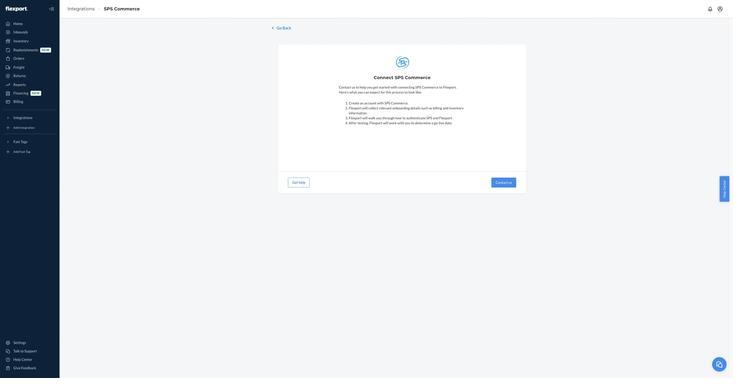 Task type: locate. For each thing, give the bounding box(es) containing it.
flexport. up date. on the top right of the page
[[439, 116, 453, 120]]

0 vertical spatial us
[[352, 85, 355, 89]]

walk
[[368, 116, 376, 120]]

0 vertical spatial flexport
[[349, 106, 362, 110]]

0 vertical spatial center
[[722, 180, 727, 190]]

2 vertical spatial commerce
[[422, 85, 439, 89]]

add integration
[[13, 126, 34, 130]]

home link
[[3, 20, 57, 28]]

1 vertical spatial integrations
[[13, 116, 32, 120]]

to right the talk at the bottom
[[20, 349, 24, 353]]

talk to support
[[13, 349, 37, 353]]

breadcrumbs navigation
[[64, 2, 144, 16]]

go
[[277, 26, 282, 30]]

commerce inside breadcrumbs navigation
[[114, 6, 140, 12]]

center inside help center button
[[722, 180, 727, 190]]

us inside contact us to help you get started with connecting sps commerce to flexport. here's what you can expect for this process to look like:
[[352, 85, 355, 89]]

help inside button
[[722, 191, 727, 198]]

fast inside add fast tag link
[[19, 150, 25, 154]]

inbounds link
[[3, 28, 57, 36]]

0 vertical spatial help
[[722, 191, 727, 198]]

new up orders 'link'
[[42, 48, 50, 52]]

add integration link
[[3, 124, 57, 132]]

new for replenishments
[[42, 48, 50, 52]]

2 horizontal spatial with
[[398, 121, 404, 125]]

0 vertical spatial fast
[[13, 140, 20, 144]]

1 vertical spatial with
[[377, 101, 384, 105]]

new down reports link
[[32, 91, 40, 95]]

0 vertical spatial help
[[360, 85, 366, 89]]

will up testing,
[[362, 116, 368, 120]]

0 horizontal spatial us
[[352, 85, 355, 89]]

1 vertical spatial help center
[[13, 358, 32, 362]]

freight link
[[3, 64, 57, 71]]

us
[[352, 85, 355, 89], [509, 180, 512, 185]]

us inside button
[[509, 180, 512, 185]]

inventory link
[[3, 37, 57, 45]]

1 vertical spatial flexport
[[349, 116, 362, 120]]

with inside contact us to help you get started with connecting sps commerce to flexport. here's what you can expect for this process to look like:
[[391, 85, 397, 89]]

0 horizontal spatial help center
[[13, 358, 32, 362]]

orders
[[13, 56, 24, 61]]

after
[[349, 121, 357, 125]]

help center
[[722, 180, 727, 198], [13, 358, 32, 362]]

get
[[292, 180, 298, 185]]

financing
[[13, 91, 28, 95]]

1 vertical spatial fast
[[19, 150, 25, 154]]

0 horizontal spatial new
[[32, 91, 40, 95]]

give
[[13, 366, 21, 370]]

2 vertical spatial will
[[383, 121, 388, 125]]

contact inside contact us to help you get started with connecting sps commerce to flexport. here's what you can expect for this process to look like:
[[339, 85, 351, 89]]

to
[[356, 85, 359, 89], [439, 85, 443, 89], [405, 90, 408, 94], [403, 116, 406, 120], [411, 121, 415, 125], [20, 349, 24, 353]]

like:
[[416, 90, 422, 94]]

ojiud image
[[716, 361, 723, 368]]

feedback
[[21, 366, 36, 370]]

1 vertical spatial add
[[13, 150, 19, 154]]

contact us button
[[492, 178, 516, 188]]

started
[[379, 85, 390, 89]]

1 horizontal spatial with
[[391, 85, 397, 89]]

with up process
[[391, 85, 397, 89]]

0 vertical spatial new
[[42, 48, 50, 52]]

orders link
[[3, 55, 57, 63]]

1 horizontal spatial contact
[[496, 180, 508, 185]]

0 vertical spatial flexport.
[[443, 85, 457, 89]]

add for add fast tag
[[13, 150, 19, 154]]

details
[[411, 106, 421, 110]]

0 horizontal spatial integrations
[[13, 116, 32, 120]]

contact for contact us
[[496, 180, 508, 185]]

1 vertical spatial commerce
[[405, 75, 431, 80]]

integrations inside integrations dropdown button
[[13, 116, 32, 120]]

and up go-
[[433, 116, 439, 120]]

expect
[[370, 90, 380, 94]]

flexport
[[349, 106, 362, 110], [349, 116, 362, 120], [370, 121, 382, 125]]

integrations link
[[67, 6, 95, 12]]

work
[[389, 121, 397, 125]]

0 horizontal spatial with
[[377, 101, 384, 105]]

us for contact us
[[509, 180, 512, 185]]

a
[[432, 121, 433, 125]]

will down "an"
[[362, 106, 368, 110]]

1 horizontal spatial us
[[509, 180, 512, 185]]

with down how
[[398, 121, 404, 125]]

fast tags button
[[3, 138, 57, 146]]

add fast tag
[[13, 150, 30, 154]]

1 vertical spatial new
[[32, 91, 40, 95]]

0 vertical spatial and
[[443, 106, 449, 110]]

1 vertical spatial flexport.
[[439, 116, 453, 120]]

1 horizontal spatial help
[[722, 191, 727, 198]]

talk to support button
[[3, 347, 57, 355]]

flexport down create
[[349, 106, 362, 110]]

will
[[362, 106, 368, 110], [362, 116, 368, 120], [383, 121, 388, 125]]

process
[[392, 90, 404, 94]]

authenticate
[[406, 116, 426, 120]]

fast left the tag
[[19, 150, 25, 154]]

1 vertical spatial and
[[433, 116, 439, 120]]

give feedback button
[[3, 364, 57, 372]]

open notifications image
[[707, 6, 713, 12]]

help
[[360, 85, 366, 89], [299, 180, 305, 185]]

sps inside breadcrumbs navigation
[[104, 6, 113, 12]]

flexport.
[[443, 85, 457, 89], [439, 116, 453, 120]]

1 vertical spatial us
[[509, 180, 512, 185]]

1 horizontal spatial center
[[722, 180, 727, 190]]

0 horizontal spatial help
[[13, 358, 21, 362]]

go back
[[277, 26, 291, 30]]

1 add from the top
[[13, 126, 19, 130]]

add
[[13, 126, 19, 130], [13, 150, 19, 154]]

1 vertical spatial help
[[299, 180, 305, 185]]

live
[[439, 121, 444, 125]]

1 horizontal spatial and
[[443, 106, 449, 110]]

integrations
[[67, 6, 95, 12], [13, 116, 32, 120]]

2 add from the top
[[13, 150, 19, 154]]

0 vertical spatial add
[[13, 126, 19, 130]]

you
[[367, 85, 373, 89], [358, 90, 363, 94], [376, 116, 382, 120], [405, 121, 411, 125]]

tags
[[21, 140, 27, 144]]

0 horizontal spatial center
[[21, 358, 32, 362]]

help up can
[[360, 85, 366, 89]]

and
[[443, 106, 449, 110], [433, 116, 439, 120]]

inventory
[[449, 106, 464, 110]]

0 vertical spatial contact
[[339, 85, 351, 89]]

create
[[349, 101, 359, 105]]

can
[[364, 90, 369, 94]]

for
[[381, 90, 385, 94]]

create an account with sps commerce. flexport will collect relevant onboarding details such as billing and inventory information. flexport will walk you through how to authenticate sps and flexport. after testing, flexport will work with you to determine a go-live date.
[[349, 101, 464, 125]]

with
[[391, 85, 397, 89], [377, 101, 384, 105], [398, 121, 404, 125]]

2 vertical spatial with
[[398, 121, 404, 125]]

will down the through at the right top of the page
[[383, 121, 388, 125]]

you down authenticate
[[405, 121, 411, 125]]

back
[[283, 26, 291, 30]]

1 vertical spatial help
[[13, 358, 21, 362]]

add down fast tags
[[13, 150, 19, 154]]

flexport down walk at the top
[[370, 121, 382, 125]]

sps
[[104, 6, 113, 12], [395, 75, 404, 80], [415, 85, 421, 89], [385, 101, 390, 105], [426, 116, 432, 120]]

fast inside fast tags dropdown button
[[13, 140, 20, 144]]

1 vertical spatial center
[[21, 358, 32, 362]]

0 horizontal spatial and
[[433, 116, 439, 120]]

through
[[383, 116, 395, 120]]

0 vertical spatial integrations
[[67, 6, 95, 12]]

center
[[722, 180, 727, 190], [21, 358, 32, 362]]

1 horizontal spatial integrations
[[67, 6, 95, 12]]

and right billing
[[443, 106, 449, 110]]

with up the relevant
[[377, 101, 384, 105]]

1 horizontal spatial help
[[360, 85, 366, 89]]

fast left tags
[[13, 140, 20, 144]]

contact inside button
[[496, 180, 508, 185]]

0 horizontal spatial help
[[299, 180, 305, 185]]

help inside button
[[299, 180, 305, 185]]

billing link
[[3, 98, 57, 106]]

to up what
[[356, 85, 359, 89]]

0 horizontal spatial contact
[[339, 85, 351, 89]]

how
[[395, 116, 402, 120]]

sps commerce
[[104, 6, 140, 12]]

account
[[364, 101, 377, 105]]

0 vertical spatial help center
[[722, 180, 727, 198]]

help right get
[[299, 180, 305, 185]]

add left integration
[[13, 126, 19, 130]]

1 horizontal spatial new
[[42, 48, 50, 52]]

fast tags
[[13, 140, 27, 144]]

flexport up after
[[349, 116, 362, 120]]

0 vertical spatial with
[[391, 85, 397, 89]]

to up billing
[[439, 85, 443, 89]]

1 vertical spatial contact
[[496, 180, 508, 185]]

information.
[[349, 111, 368, 115]]

0 vertical spatial commerce
[[114, 6, 140, 12]]

returns link
[[3, 72, 57, 80]]

commerce
[[114, 6, 140, 12], [405, 75, 431, 80], [422, 85, 439, 89]]

fast
[[13, 140, 20, 144], [19, 150, 25, 154]]

help
[[722, 191, 727, 198], [13, 358, 21, 362]]

1 horizontal spatial help center
[[722, 180, 727, 198]]

get help button
[[288, 178, 310, 188]]

flexport. up inventory
[[443, 85, 457, 89]]

contact
[[339, 85, 351, 89], [496, 180, 508, 185]]



Task type: vqa. For each thing, say whether or not it's contained in the screenshot.
the Email address email field
no



Task type: describe. For each thing, give the bounding box(es) containing it.
us for contact us to help you get started with connecting sps commerce to flexport. here's what you can expect for this process to look like:
[[352, 85, 355, 89]]

collect
[[368, 106, 379, 110]]

home
[[13, 22, 23, 26]]

billing
[[13, 100, 23, 104]]

sps commerce link
[[104, 6, 140, 12]]

sps inside contact us to help you get started with connecting sps commerce to flexport. here's what you can expect for this process to look like:
[[415, 85, 421, 89]]

open account menu image
[[717, 6, 723, 12]]

billing
[[433, 106, 442, 110]]

contact us link
[[496, 180, 512, 185]]

support
[[24, 349, 37, 353]]

integrations button
[[3, 114, 57, 122]]

contact us
[[496, 180, 512, 185]]

to down connecting
[[405, 90, 408, 94]]

you left can
[[358, 90, 363, 94]]

help center link
[[3, 356, 57, 364]]

such
[[421, 106, 428, 110]]

settings link
[[3, 339, 57, 347]]

contact for contact us to help you get started with connecting sps commerce to flexport. here's what you can expect for this process to look like:
[[339, 85, 351, 89]]

as
[[429, 106, 432, 110]]

talk
[[13, 349, 20, 353]]

replenishments
[[13, 48, 38, 52]]

new for financing
[[32, 91, 40, 95]]

connect sps commerce
[[374, 75, 431, 80]]

to inside button
[[20, 349, 24, 353]]

help center button
[[720, 176, 730, 202]]

integrations inside breadcrumbs navigation
[[67, 6, 95, 12]]

2 vertical spatial flexport
[[370, 121, 382, 125]]

add fast tag link
[[3, 148, 57, 156]]

returns
[[13, 74, 26, 78]]

close navigation image
[[49, 6, 55, 12]]

inventory
[[13, 39, 29, 43]]

you left "get"
[[367, 85, 373, 89]]

to down authenticate
[[411, 121, 415, 125]]

help inside contact us to help you get started with connecting sps commerce to flexport. here's what you can expect for this process to look like:
[[360, 85, 366, 89]]

contact us to help you get started with connecting sps commerce to flexport. here's what you can expect for this process to look like:
[[339, 85, 457, 94]]

1 vertical spatial will
[[362, 116, 368, 120]]

an
[[360, 101, 364, 105]]

get help
[[292, 180, 305, 185]]

here's
[[339, 90, 349, 94]]

look
[[409, 90, 415, 94]]

flexport logo image
[[5, 6, 28, 11]]

go-
[[434, 121, 439, 125]]

add for add integration
[[13, 126, 19, 130]]

help center inside button
[[722, 180, 727, 198]]

inbounds
[[13, 30, 28, 34]]

flexport. inside create an account with sps commerce. flexport will collect relevant onboarding details such as billing and inventory information. flexport will walk you through how to authenticate sps and flexport. after testing, flexport will work with you to determine a go-live date.
[[439, 116, 453, 120]]

commerce.
[[391, 101, 409, 105]]

settings
[[13, 341, 26, 345]]

connect
[[374, 75, 394, 80]]

tag
[[26, 150, 30, 154]]

give feedback
[[13, 366, 36, 370]]

commerce inside contact us to help you get started with connecting sps commerce to flexport. here's what you can expect for this process to look like:
[[422, 85, 439, 89]]

testing,
[[358, 121, 369, 125]]

determine
[[415, 121, 431, 125]]

date.
[[445, 121, 453, 125]]

integration
[[19, 126, 34, 130]]

center inside help center link
[[21, 358, 32, 362]]

freight
[[13, 65, 25, 69]]

what
[[349, 90, 357, 94]]

relevant
[[379, 106, 392, 110]]

to right how
[[403, 116, 406, 120]]

this
[[386, 90, 392, 94]]

reports
[[13, 83, 26, 87]]

go back button
[[271, 25, 291, 31]]

onboarding
[[393, 106, 410, 110]]

flexport. inside contact us to help you get started with connecting sps commerce to flexport. here's what you can expect for this process to look like:
[[443, 85, 457, 89]]

reports link
[[3, 81, 57, 89]]

connecting
[[398, 85, 415, 89]]

0 vertical spatial will
[[362, 106, 368, 110]]

get
[[373, 85, 378, 89]]

you right walk at the top
[[376, 116, 382, 120]]



